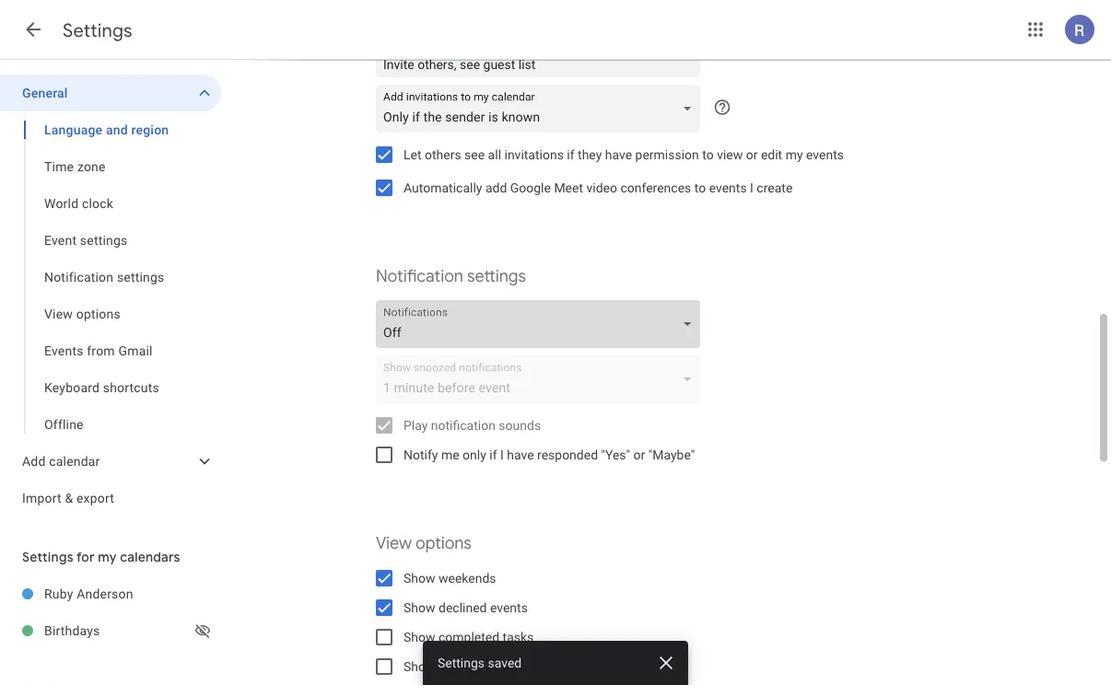 Task type: describe. For each thing, give the bounding box(es) containing it.
1 horizontal spatial options
[[416, 533, 472, 554]]

keyboard shortcuts
[[44, 380, 159, 395]]

settings down event settings
[[117, 270, 164, 285]]

birthdays tree item
[[0, 613, 221, 650]]

create
[[757, 180, 793, 195]]

calendar
[[49, 454, 100, 469]]

1 vertical spatial or
[[634, 447, 645, 463]]

from
[[87, 343, 115, 358]]

show for show completed tasks
[[404, 630, 435, 645]]

event
[[44, 233, 77, 248]]

&
[[65, 491, 73, 506]]

2 vertical spatial events
[[490, 600, 528, 616]]

automatically add google meet video conferences to events i create
[[404, 180, 793, 195]]

others,
[[418, 57, 457, 72]]

world clock
[[44, 196, 113, 211]]

0 horizontal spatial my
[[98, 549, 117, 566]]

settings down add
[[467, 266, 526, 287]]

1 horizontal spatial view options
[[376, 533, 472, 554]]

settings for settings for my calendars
[[22, 549, 73, 566]]

time
[[44, 159, 74, 174]]

region
[[131, 122, 169, 137]]

add
[[22, 454, 46, 469]]

settings for settings
[[63, 18, 132, 42]]

week
[[439, 659, 469, 675]]

show week numbers
[[404, 659, 522, 675]]

general tree item
[[0, 75, 221, 112]]

and
[[106, 122, 128, 137]]

they
[[578, 147, 602, 162]]

me
[[441, 447, 459, 463]]

0 horizontal spatial if
[[490, 447, 497, 463]]

automatically
[[404, 180, 482, 195]]

view options inside tree
[[44, 306, 121, 322]]

group containing language and region
[[0, 112, 221, 443]]

show for show weekends
[[404, 571, 435, 586]]

settings saved
[[438, 656, 522, 671]]

import
[[22, 491, 62, 506]]

for
[[76, 549, 95, 566]]

notify
[[404, 447, 438, 463]]

settings for my calendars tree
[[0, 576, 221, 650]]

language
[[44, 122, 103, 137]]

invitations
[[505, 147, 564, 162]]

list
[[519, 57, 536, 72]]

see for all
[[465, 147, 485, 162]]

1 vertical spatial i
[[500, 447, 504, 463]]

shortcuts
[[103, 380, 159, 395]]

clock
[[82, 196, 113, 211]]

let others see all invitations if they have permission to view or edit my events
[[404, 147, 844, 162]]

ruby anderson tree item
[[0, 576, 221, 613]]

view inside tree
[[44, 306, 73, 322]]

meet
[[554, 180, 583, 195]]

settings for my calendars
[[22, 549, 180, 566]]

anderson
[[77, 587, 133, 602]]

invite
[[383, 57, 414, 72]]

events from gmail
[[44, 343, 153, 358]]

saved
[[488, 656, 522, 671]]

import & export
[[22, 491, 114, 506]]

birthdays
[[44, 623, 100, 639]]

world
[[44, 196, 79, 211]]

add calendar
[[22, 454, 100, 469]]

calendars
[[120, 549, 180, 566]]

go back image
[[22, 18, 44, 41]]

settings heading
[[63, 18, 132, 42]]

play
[[404, 418, 428, 433]]

notification
[[431, 418, 496, 433]]

settings for settings saved
[[438, 656, 485, 671]]

let
[[404, 147, 422, 162]]

conferences
[[621, 180, 691, 195]]



Task type: vqa. For each thing, say whether or not it's contained in the screenshot.
(45
no



Task type: locate. For each thing, give the bounding box(es) containing it.
0 vertical spatial if
[[567, 147, 575, 162]]

play notification sounds
[[404, 418, 541, 433]]

view
[[44, 306, 73, 322], [376, 533, 412, 554]]

show left week
[[404, 659, 435, 675]]

1 horizontal spatial notification
[[376, 266, 463, 287]]

show completed tasks
[[404, 630, 534, 645]]

completed
[[439, 630, 500, 645]]

view options up show weekends on the bottom left of the page
[[376, 533, 472, 554]]

permission
[[635, 147, 699, 162]]

1 vertical spatial if
[[490, 447, 497, 463]]

1 horizontal spatial or
[[746, 147, 758, 162]]

2 horizontal spatial events
[[806, 147, 844, 162]]

0 vertical spatial see
[[460, 57, 480, 72]]

0 vertical spatial my
[[786, 147, 803, 162]]

or right "yes"
[[634, 447, 645, 463]]

view options
[[44, 306, 121, 322], [376, 533, 472, 554]]

notification inside tree
[[44, 270, 114, 285]]

only
[[463, 447, 486, 463]]

1 horizontal spatial if
[[567, 147, 575, 162]]

notification down event settings
[[44, 270, 114, 285]]

sounds
[[499, 418, 541, 433]]

time zone
[[44, 159, 106, 174]]

video
[[587, 180, 617, 195]]

tree
[[0, 75, 221, 517]]

1 vertical spatial see
[[465, 147, 485, 162]]

1 horizontal spatial events
[[709, 180, 747, 195]]

1 horizontal spatial notification settings
[[376, 266, 526, 287]]

ruby
[[44, 587, 73, 602]]

view options up events from gmail
[[44, 306, 121, 322]]

see
[[460, 57, 480, 72], [465, 147, 485, 162]]

show weekends
[[404, 571, 496, 586]]

1 vertical spatial events
[[709, 180, 747, 195]]

to
[[702, 147, 714, 162], [695, 180, 706, 195]]

settings down clock
[[80, 233, 128, 248]]

gmail
[[118, 343, 153, 358]]

or
[[746, 147, 758, 162], [634, 447, 645, 463]]

all
[[488, 147, 501, 162]]

None field
[[376, 85, 708, 133], [376, 300, 708, 348], [376, 85, 708, 133], [376, 300, 708, 348]]

1 vertical spatial settings
[[22, 549, 73, 566]]

event settings
[[44, 233, 128, 248]]

0 vertical spatial or
[[746, 147, 758, 162]]

or left edit
[[746, 147, 758, 162]]

keyboard
[[44, 380, 100, 395]]

my
[[786, 147, 803, 162], [98, 549, 117, 566]]

if right the only
[[490, 447, 497, 463]]

0 vertical spatial have
[[605, 147, 632, 162]]

responded
[[537, 447, 598, 463]]

0 horizontal spatial view options
[[44, 306, 121, 322]]

options inside tree
[[76, 306, 121, 322]]

notification settings down event settings
[[44, 270, 164, 285]]

show down show weekends on the bottom left of the page
[[404, 600, 435, 616]]

view up show weekends on the bottom left of the page
[[376, 533, 412, 554]]

offline
[[44, 417, 84, 432]]

have right they
[[605, 147, 632, 162]]

have
[[605, 147, 632, 162], [507, 447, 534, 463]]

0 horizontal spatial view
[[44, 306, 73, 322]]

"yes"
[[601, 447, 630, 463]]

1 show from the top
[[404, 571, 435, 586]]

see for guest
[[460, 57, 480, 72]]

birthdays link
[[44, 613, 192, 650]]

1 vertical spatial my
[[98, 549, 117, 566]]

settings down show completed tasks
[[438, 656, 485, 671]]

invite others, see guest list button
[[376, 38, 700, 82]]

numbers
[[472, 659, 522, 675]]

see left all
[[465, 147, 485, 162]]

my right for
[[98, 549, 117, 566]]

events
[[44, 343, 83, 358]]

1 vertical spatial options
[[416, 533, 472, 554]]

notification settings
[[376, 266, 526, 287], [44, 270, 164, 285]]

0 horizontal spatial or
[[634, 447, 645, 463]]

1 horizontal spatial my
[[786, 147, 803, 162]]

google
[[510, 180, 551, 195]]

0 horizontal spatial notification settings
[[44, 270, 164, 285]]

show for show declined events
[[404, 600, 435, 616]]

show declined events
[[404, 600, 528, 616]]

i right the only
[[500, 447, 504, 463]]

settings up general tree item
[[63, 18, 132, 42]]

general
[[22, 85, 68, 100]]

settings left for
[[22, 549, 73, 566]]

2 show from the top
[[404, 600, 435, 616]]

events
[[806, 147, 844, 162], [709, 180, 747, 195], [490, 600, 528, 616]]

weekends
[[439, 571, 496, 586]]

others
[[425, 147, 461, 162]]

1 horizontal spatial have
[[605, 147, 632, 162]]

zone
[[77, 159, 106, 174]]

events right edit
[[806, 147, 844, 162]]

0 vertical spatial i
[[750, 180, 754, 195]]

4 show from the top
[[404, 659, 435, 675]]

0 horizontal spatial options
[[76, 306, 121, 322]]

0 horizontal spatial events
[[490, 600, 528, 616]]

0 horizontal spatial notification
[[44, 270, 114, 285]]

language and region
[[44, 122, 169, 137]]

1 vertical spatial view
[[376, 533, 412, 554]]

3 show from the top
[[404, 630, 435, 645]]

notification
[[376, 266, 463, 287], [44, 270, 114, 285]]

see left guest
[[460, 57, 480, 72]]

declined
[[439, 600, 487, 616]]

edit
[[761, 147, 783, 162]]

settings
[[80, 233, 128, 248], [467, 266, 526, 287], [117, 270, 164, 285]]

have down sounds on the bottom left of page
[[507, 447, 534, 463]]

show left the 'weekends'
[[404, 571, 435, 586]]

0 vertical spatial options
[[76, 306, 121, 322]]

0 vertical spatial events
[[806, 147, 844, 162]]

events up tasks
[[490, 600, 528, 616]]

0 vertical spatial view
[[44, 306, 73, 322]]

1 vertical spatial have
[[507, 447, 534, 463]]

to left view
[[702, 147, 714, 162]]

options
[[76, 306, 121, 322], [416, 533, 472, 554]]

settings
[[63, 18, 132, 42], [22, 549, 73, 566], [438, 656, 485, 671]]

events down view
[[709, 180, 747, 195]]

options up events from gmail
[[76, 306, 121, 322]]

tasks
[[503, 630, 534, 645]]

view
[[717, 147, 743, 162]]

my right edit
[[786, 147, 803, 162]]

show
[[404, 571, 435, 586], [404, 600, 435, 616], [404, 630, 435, 645], [404, 659, 435, 675]]

notification down automatically
[[376, 266, 463, 287]]

export
[[76, 491, 114, 506]]

1 horizontal spatial i
[[750, 180, 754, 195]]

1 vertical spatial view options
[[376, 533, 472, 554]]

view up the events
[[44, 306, 73, 322]]

notify me only if i have responded "yes" or "maybe"
[[404, 447, 695, 463]]

0 vertical spatial settings
[[63, 18, 132, 42]]

0 vertical spatial to
[[702, 147, 714, 162]]

options up show weekends on the bottom left of the page
[[416, 533, 472, 554]]

if left they
[[567, 147, 575, 162]]

if
[[567, 147, 575, 162], [490, 447, 497, 463]]

add
[[486, 180, 507, 195]]

to right conferences at the right of page
[[695, 180, 706, 195]]

group
[[0, 112, 221, 443]]

show left completed
[[404, 630, 435, 645]]

guest
[[483, 57, 515, 72]]

show for show week numbers
[[404, 659, 435, 675]]

1 horizontal spatial view
[[376, 533, 412, 554]]

see inside dropdown button
[[460, 57, 480, 72]]

1 vertical spatial to
[[695, 180, 706, 195]]

notification settings down automatically
[[376, 266, 526, 287]]

0 horizontal spatial i
[[500, 447, 504, 463]]

0 vertical spatial view options
[[44, 306, 121, 322]]

i left create
[[750, 180, 754, 195]]

i
[[750, 180, 754, 195], [500, 447, 504, 463]]

tree containing general
[[0, 75, 221, 517]]

2 vertical spatial settings
[[438, 656, 485, 671]]

ruby anderson
[[44, 587, 133, 602]]

0 horizontal spatial have
[[507, 447, 534, 463]]

"maybe"
[[648, 447, 695, 463]]

invite others, see guest list
[[383, 57, 536, 72]]



